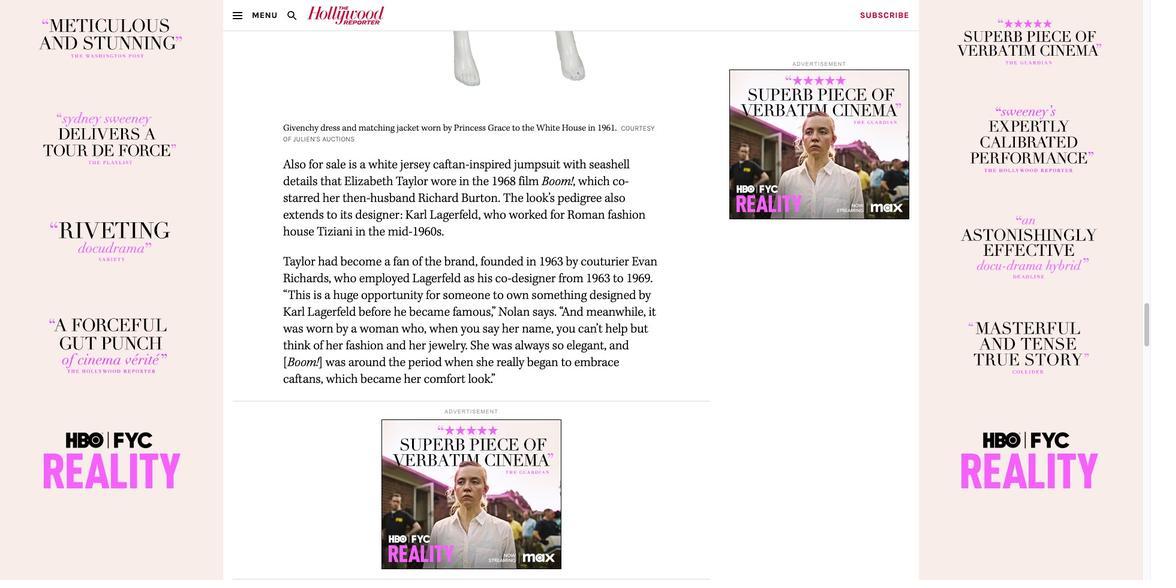 Task type: vqa. For each thing, say whether or not it's contained in the screenshot.
'fashion'
yes



Task type: describe. For each thing, give the bounding box(es) containing it.
princess grace - givenchy dress - julien's auctions image
[[283, 0, 660, 120]]

the inside , which co- starred her then-husband richard burton. the look's pedigree also extends to its designer: karl lagerfeld, who worked for roman fashion house tiziani in the mid-1960s.
[[368, 224, 385, 240]]

look's
[[526, 191, 555, 206]]

karl inside 'taylor had become a fan of the brand, founded in 1963 by couturier evan richards, who employed lagerfeld as his co-designer from 1963 to 1969. "this is a huge opportunity for someone to own something designed by karl lagerfeld before he became famous," nolan says. "and meanwhile, it was worn by a woman who, when you say her name, you can't help but think of her fashion and her jewelry. she was always so elegant, and ['
[[283, 305, 305, 320]]

so
[[552, 338, 564, 354]]

from
[[558, 271, 583, 287]]

roman
[[567, 207, 605, 223]]

founded
[[480, 254, 523, 270]]

courtesy of julien's auctions
[[283, 124, 655, 143]]

inspired
[[469, 157, 511, 173]]

became inside 'taylor had become a fan of the brand, founded in 1963 by couturier evan richards, who employed lagerfeld as his co-designer from 1963 to 1969. "this is a huge opportunity for someone to own something designed by karl lagerfeld before he became famous," nolan says. "and meanwhile, it was worn by a woman who, when you say her name, you can't help but think of her fashion and her jewelry. she was always so elegant, and ['
[[409, 305, 450, 320]]

for inside , which co- starred her then-husband richard burton. the look's pedigree also extends to its designer: karl lagerfeld, who worked for roman fashion house tiziani in the mid-1960s.
[[550, 207, 565, 223]]

her down nolan
[[502, 321, 519, 337]]

a inside also for sale is a white jersey caftan-inspired jumpsuit with seashell details that elizabeth taylor wore in the 1968 film
[[360, 157, 366, 173]]

elegant,
[[567, 338, 607, 354]]

designer
[[511, 271, 556, 287]]

to inside , which co- starred her then-husband richard burton. the look's pedigree also extends to its designer: karl lagerfeld, who worked for roman fashion house tiziani in the mid-1960s.
[[327, 207, 337, 223]]

caftan-
[[433, 157, 469, 173]]

taylor had become a fan of the brand, founded in 1963 by couturier evan richards, who employed lagerfeld as his co-designer from 1963 to 1969. "this is a huge opportunity for someone to own something designed by karl lagerfeld before he became famous," nolan says. "and meanwhile, it was worn by a woman who, when you say her name, you can't help but think of her fashion and her jewelry. she was always so elegant, and [
[[283, 254, 657, 371]]

famous,"
[[453, 305, 496, 320]]

really
[[496, 355, 524, 371]]

who,
[[402, 321, 426, 337]]

1960s.
[[412, 224, 444, 240]]

1 you from the left
[[461, 321, 480, 337]]

jewelry.
[[429, 338, 468, 354]]

was inside ] was around the period when she really began to embrace caftans, which became her comfort look."
[[325, 355, 346, 371]]

subscribe link
[[860, 10, 909, 20]]

own
[[506, 288, 529, 303]]

boom! for caftans,
[[287, 355, 319, 371]]

woman
[[360, 321, 399, 337]]

something
[[532, 288, 587, 303]]

husband
[[370, 191, 415, 206]]

in inside 'taylor had become a fan of the brand, founded in 1963 by couturier evan richards, who employed lagerfeld as his co-designer from 1963 to 1969. "this is a huge opportunity for someone to own something designed by karl lagerfeld before he became famous," nolan says. "and meanwhile, it was worn by a woman who, when you say her name, you can't help but think of her fashion and her jewelry. she was always so elegant, and ['
[[526, 254, 536, 270]]

opportunity
[[361, 288, 423, 303]]

jacket
[[397, 122, 419, 134]]

period
[[408, 355, 442, 371]]

is inside 'taylor had become a fan of the brand, founded in 1963 by couturier evan richards, who employed lagerfeld as his co-designer from 1963 to 1969. "this is a huge opportunity for someone to own something designed by karl lagerfeld before he became famous," nolan says. "and meanwhile, it was worn by a woman who, when you say her name, you can't help but think of her fashion and her jewelry. she was always so elegant, and ['
[[313, 288, 322, 303]]

,
[[573, 174, 575, 189]]

around
[[348, 355, 386, 371]]

as
[[463, 271, 475, 287]]

look."
[[468, 372, 495, 387]]

house
[[283, 224, 314, 240]]

in inside also for sale is a white jersey caftan-inspired jumpsuit with seashell details that elizabeth taylor wore in the 1968 film
[[459, 174, 469, 189]]

white
[[368, 157, 398, 173]]

2 horizontal spatial was
[[492, 338, 512, 354]]

the inside ] was around the period when she really began to embrace caftans, which became her comfort look."
[[389, 355, 405, 371]]

0 horizontal spatial and
[[342, 122, 357, 134]]

by left princess
[[443, 122, 452, 134]]

lagerfeld,
[[430, 207, 481, 223]]

2 horizontal spatial and
[[609, 338, 629, 354]]

film
[[518, 174, 539, 189]]

0 vertical spatial was
[[283, 321, 303, 337]]

1 horizontal spatial and
[[386, 338, 406, 354]]

embrace
[[574, 355, 619, 371]]

0 vertical spatial 1963
[[539, 254, 563, 270]]

her right the think
[[326, 338, 343, 354]]

subscribe
[[860, 10, 909, 20]]

also for sale is a white jersey caftan-inspired jumpsuit with seashell details that elizabeth taylor wore in the 1968 film
[[283, 157, 630, 189]]

can't
[[578, 321, 603, 337]]

] was around the period when she really began to embrace caftans, which became her comfort look."
[[283, 355, 619, 387]]

0 horizontal spatial lagerfeld
[[307, 305, 356, 320]]

his
[[477, 271, 493, 287]]

someone
[[443, 288, 490, 303]]

employed
[[359, 271, 410, 287]]

the
[[503, 191, 523, 206]]

then-
[[342, 191, 370, 206]]

matching
[[359, 122, 395, 134]]

0 vertical spatial worn
[[421, 122, 441, 134]]

designed
[[590, 288, 636, 303]]

wore
[[431, 174, 456, 189]]

comfort
[[424, 372, 465, 387]]

1968
[[492, 174, 516, 189]]

a left woman
[[351, 321, 357, 337]]

to inside ] was around the period when she really began to embrace caftans, which became her comfort look."
[[561, 355, 572, 371]]

her down who, at the bottom
[[409, 338, 426, 354]]

jumpsuit
[[514, 157, 560, 173]]

had
[[318, 254, 338, 270]]

which inside , which co- starred her then-husband richard burton. the look's pedigree also extends to its designer: karl lagerfeld, who worked for roman fashion house tiziani in the mid-1960s.
[[578, 174, 610, 189]]

elizabeth
[[344, 174, 393, 189]]

by up from
[[566, 254, 578, 270]]

menu button
[[233, 0, 278, 31]]

"this
[[283, 288, 311, 303]]

jersey
[[400, 157, 430, 173]]

boom! for pedigree
[[542, 174, 573, 189]]

a left fan
[[384, 254, 390, 270]]

she
[[470, 338, 489, 354]]

think
[[283, 338, 311, 354]]



Task type: locate. For each thing, give the bounding box(es) containing it.
co- up also on the right of page
[[613, 174, 629, 189]]

2 vertical spatial for
[[426, 288, 440, 303]]

0 horizontal spatial taylor
[[283, 254, 315, 270]]

worn inside 'taylor had become a fan of the brand, founded in 1963 by couturier evan richards, who employed lagerfeld as his co-designer from 1963 to 1969. "this is a huge opportunity for someone to own something designed by karl lagerfeld before he became famous," nolan says. "and meanwhile, it was worn by a woman who, when you say her name, you can't help but think of her fashion and her jewelry. she was always so elegant, and ['
[[306, 321, 333, 337]]

for down look's
[[550, 207, 565, 223]]

1 horizontal spatial lagerfeld
[[412, 271, 461, 287]]

karl down "this
[[283, 305, 305, 320]]

1963 up designer
[[539, 254, 563, 270]]

brand,
[[444, 254, 478, 270]]

taylor down jersey
[[396, 174, 428, 189]]

white
[[536, 122, 560, 134]]

1 horizontal spatial became
[[409, 305, 450, 320]]

1 horizontal spatial is
[[348, 157, 357, 173]]

nolan
[[498, 305, 530, 320]]

0 vertical spatial boom!
[[542, 174, 573, 189]]

meanwhile,
[[586, 305, 646, 320]]

1 horizontal spatial co-
[[613, 174, 629, 189]]

0 vertical spatial advertisement region
[[729, 69, 909, 219]]

lagerfeld down huge
[[307, 305, 356, 320]]

0 horizontal spatial you
[[461, 321, 480, 337]]

tiziani
[[317, 224, 353, 240]]

became up who, at the bottom
[[409, 305, 450, 320]]

by
[[443, 122, 452, 134], [566, 254, 578, 270], [639, 288, 651, 303], [336, 321, 348, 337]]

0 vertical spatial is
[[348, 157, 357, 173]]

huge
[[333, 288, 358, 303]]

co- inside , which co- starred her then-husband richard burton. the look's pedigree also extends to its designer: karl lagerfeld, who worked for roman fashion house tiziani in the mid-1960s.
[[613, 174, 629, 189]]

richards,
[[283, 271, 331, 287]]

was up really
[[492, 338, 512, 354]]

the up burton.
[[472, 174, 489, 189]]

her inside ] was around the period when she really began to embrace caftans, which became her comfort look."
[[404, 372, 421, 387]]

is inside also for sale is a white jersey caftan-inspired jumpsuit with seashell details that elizabeth taylor wore in the 1968 film
[[348, 157, 357, 173]]

1 vertical spatial fashion
[[346, 338, 384, 354]]

givenchy
[[283, 122, 318, 134]]

couturier
[[581, 254, 629, 270]]

0 vertical spatial for
[[309, 157, 323, 173]]

for inside also for sale is a white jersey caftan-inspired jumpsuit with seashell details that elizabeth taylor wore in the 1968 film
[[309, 157, 323, 173]]

of down givenchy
[[283, 135, 291, 143]]

0 vertical spatial of
[[283, 135, 291, 143]]

2 horizontal spatial of
[[412, 254, 422, 270]]

help
[[605, 321, 628, 337]]

seashell
[[589, 157, 630, 173]]

1 vertical spatial karl
[[283, 305, 305, 320]]

to left own
[[493, 288, 504, 303]]

[
[[283, 355, 287, 371]]

karl up 1960s.
[[405, 207, 427, 223]]

to left its
[[327, 207, 337, 223]]

1 horizontal spatial which
[[578, 174, 610, 189]]

in left 1961.
[[588, 122, 595, 134]]

mid-
[[388, 224, 412, 240]]

the left the period
[[389, 355, 405, 371]]

it
[[649, 305, 656, 320]]

designer:
[[355, 207, 403, 223]]

the inside 'taylor had become a fan of the brand, founded in 1963 by couturier evan richards, who employed lagerfeld as his co-designer from 1963 to 1969. "this is a huge opportunity for someone to own something designed by karl lagerfeld before he became famous," nolan says. "and meanwhile, it was worn by a woman who, when you say her name, you can't help but think of her fashion and her jewelry. she was always so elegant, and ['
[[425, 254, 442, 270]]

givenchy dress and matching jacket worn by princess grace to the white house in 1961.
[[283, 122, 617, 134]]

for inside 'taylor had become a fan of the brand, founded in 1963 by couturier evan richards, who employed lagerfeld as his co-designer from 1963 to 1969. "this is a huge opportunity for someone to own something designed by karl lagerfeld before he became famous," nolan says. "and meanwhile, it was worn by a woman who, when you say her name, you can't help but think of her fashion and her jewelry. she was always so elegant, and ['
[[426, 288, 440, 303]]

0 vertical spatial taylor
[[396, 174, 428, 189]]

0 horizontal spatial who
[[334, 271, 356, 287]]

auctions
[[322, 135, 355, 143]]

lagerfeld
[[412, 271, 461, 287], [307, 305, 356, 320]]

to right grace
[[512, 122, 520, 134]]

her down the period
[[404, 372, 421, 387]]

but
[[630, 321, 648, 337]]

was up the think
[[283, 321, 303, 337]]

became
[[409, 305, 450, 320], [360, 372, 401, 387]]

by down huge
[[336, 321, 348, 337]]

0 horizontal spatial was
[[283, 321, 303, 337]]

1 horizontal spatial fashion
[[608, 207, 646, 223]]

0 horizontal spatial co-
[[495, 271, 511, 287]]

caftans,
[[283, 372, 323, 387]]

1 vertical spatial advertisement region
[[381, 420, 561, 570]]

0 horizontal spatial is
[[313, 288, 322, 303]]

is right "sale"
[[348, 157, 357, 173]]

in inside , which co- starred her then-husband richard burton. the look's pedigree also extends to its designer: karl lagerfeld, who worked for roman fashion house tiziani in the mid-1960s.
[[355, 224, 366, 240]]

, which co- starred her then-husband richard burton. the look's pedigree also extends to its designer: karl lagerfeld, who worked for roman fashion house tiziani in the mid-1960s.
[[283, 174, 646, 240]]

her inside , which co- starred her then-husband richard burton. the look's pedigree also extends to its designer: karl lagerfeld, who worked for roman fashion house tiziani in the mid-1960s.
[[323, 191, 340, 206]]

co- inside 'taylor had become a fan of the brand, founded in 1963 by couturier evan richards, who employed lagerfeld as his co-designer from 1963 to 1969. "this is a huge opportunity for someone to own something designed by karl lagerfeld before he became famous," nolan says. "and meanwhile, it was worn by a woman who, when you say her name, you can't help but think of her fashion and her jewelry. she was always so elegant, and ['
[[495, 271, 511, 287]]

the down designer:
[[368, 224, 385, 240]]

and up 'auctions'
[[342, 122, 357, 134]]

1 horizontal spatial karl
[[405, 207, 427, 223]]

a
[[360, 157, 366, 173], [384, 254, 390, 270], [324, 288, 330, 303], [351, 321, 357, 337]]

1969.
[[626, 271, 653, 287]]

0 vertical spatial co-
[[613, 174, 629, 189]]

1 vertical spatial worn
[[306, 321, 333, 337]]

that
[[320, 174, 342, 189]]

pedigree
[[557, 191, 602, 206]]

for left "sale"
[[309, 157, 323, 173]]

fashion down also on the right of page
[[608, 207, 646, 223]]

of up ]
[[313, 338, 323, 354]]

fashion inside , which co- starred her then-husband richard burton. the look's pedigree also extends to its designer: karl lagerfeld, who worked for roman fashion house tiziani in the mid-1960s.
[[608, 207, 646, 223]]

fashion inside 'taylor had become a fan of the brand, founded in 1963 by couturier evan richards, who employed lagerfeld as his co-designer from 1963 to 1969. "this is a huge opportunity for someone to own something designed by karl lagerfeld before he became famous," nolan says. "and meanwhile, it was worn by a woman who, when you say her name, you can't help but think of her fashion and her jewelry. she was always so elegant, and ['
[[346, 338, 384, 354]]

0 horizontal spatial which
[[326, 372, 358, 387]]

1 vertical spatial became
[[360, 372, 401, 387]]

1 vertical spatial is
[[313, 288, 322, 303]]

always
[[515, 338, 550, 354]]

who inside 'taylor had become a fan of the brand, founded in 1963 by couturier evan richards, who employed lagerfeld as his co-designer from 1963 to 1969. "this is a huge opportunity for someone to own something designed by karl lagerfeld before he became famous," nolan says. "and meanwhile, it was worn by a woman who, when you say her name, you can't help but think of her fashion and her jewelry. she was always so elegant, and ['
[[334, 271, 356, 287]]

1961.
[[597, 122, 617, 134]]

0 vertical spatial became
[[409, 305, 450, 320]]

evan
[[632, 254, 657, 270]]

1 horizontal spatial you
[[556, 321, 575, 337]]

1 horizontal spatial for
[[426, 288, 440, 303]]

0 horizontal spatial for
[[309, 157, 323, 173]]

in down designer:
[[355, 224, 366, 240]]

in up designer
[[526, 254, 536, 270]]

dress
[[320, 122, 340, 134]]

0 vertical spatial lagerfeld
[[412, 271, 461, 287]]

1 horizontal spatial worn
[[421, 122, 441, 134]]

0 horizontal spatial karl
[[283, 305, 305, 320]]

fashion up around
[[346, 338, 384, 354]]

0 vertical spatial when
[[429, 321, 458, 337]]

grace
[[488, 122, 510, 134]]

princess
[[454, 122, 486, 134]]

he
[[394, 305, 406, 320]]

karl
[[405, 207, 427, 223], [283, 305, 305, 320]]

and down woman
[[386, 338, 406, 354]]

a up elizabeth
[[360, 157, 366, 173]]

worked
[[509, 207, 547, 223]]

1 horizontal spatial boom!
[[542, 174, 573, 189]]

richard
[[418, 191, 459, 206]]

when down jewelry.
[[445, 355, 473, 371]]

1 vertical spatial who
[[334, 271, 356, 287]]

0 horizontal spatial fashion
[[346, 338, 384, 354]]

was right ]
[[325, 355, 346, 371]]

1 vertical spatial co-
[[495, 271, 511, 287]]

0 horizontal spatial advertisement region
[[381, 420, 561, 570]]

the left white
[[522, 122, 534, 134]]

and down help
[[609, 338, 629, 354]]

1 vertical spatial 1963
[[586, 271, 610, 287]]

says.
[[532, 305, 557, 320]]

of inside courtesy of julien's auctions
[[283, 135, 291, 143]]

1 horizontal spatial who
[[483, 207, 506, 223]]

0 vertical spatial fashion
[[608, 207, 646, 223]]

1 vertical spatial was
[[492, 338, 512, 354]]

1 vertical spatial for
[[550, 207, 565, 223]]

before
[[359, 305, 391, 320]]

0 vertical spatial karl
[[405, 207, 427, 223]]

to down so
[[561, 355, 572, 371]]

also
[[283, 157, 306, 173]]

for left someone
[[426, 288, 440, 303]]

worn
[[421, 122, 441, 134], [306, 321, 333, 337]]

is down the richards,
[[313, 288, 322, 303]]

became down around
[[360, 372, 401, 387]]

she
[[476, 355, 494, 371]]

1 vertical spatial of
[[412, 254, 422, 270]]

sale
[[326, 157, 346, 173]]

1 horizontal spatial was
[[325, 355, 346, 371]]

became inside ] was around the period when she really began to embrace caftans, which became her comfort look."
[[360, 372, 401, 387]]

0 horizontal spatial boom!
[[287, 355, 319, 371]]

0 vertical spatial which
[[578, 174, 610, 189]]

the inside also for sale is a white jersey caftan-inspired jumpsuit with seashell details that elizabeth taylor wore in the 1968 film
[[472, 174, 489, 189]]

for
[[309, 157, 323, 173], [550, 207, 565, 223], [426, 288, 440, 303]]

boom! up look's
[[542, 174, 573, 189]]

0 horizontal spatial became
[[360, 372, 401, 387]]

1 horizontal spatial taylor
[[396, 174, 428, 189]]

house
[[562, 122, 586, 134]]

also
[[604, 191, 625, 206]]

worn up the think
[[306, 321, 333, 337]]

to up designed
[[613, 271, 624, 287]]

fan
[[393, 254, 409, 270]]

you down famous,"
[[461, 321, 480, 337]]

who down burton.
[[483, 207, 506, 223]]

courtesy
[[621, 124, 655, 132]]

to
[[512, 122, 520, 134], [327, 207, 337, 223], [613, 271, 624, 287], [493, 288, 504, 303], [561, 355, 572, 371]]

1 vertical spatial lagerfeld
[[307, 305, 356, 320]]

with
[[563, 157, 586, 173]]

starred
[[283, 191, 320, 206]]

0 horizontal spatial of
[[283, 135, 291, 143]]

details
[[283, 174, 318, 189]]

taylor up the richards,
[[283, 254, 315, 270]]

1 horizontal spatial 1963
[[586, 271, 610, 287]]

when inside ] was around the period when she really began to embrace caftans, which became her comfort look."
[[445, 355, 473, 371]]

1 horizontal spatial advertisement region
[[729, 69, 909, 219]]

when inside 'taylor had become a fan of the brand, founded in 1963 by couturier evan richards, who employed lagerfeld as his co-designer from 1963 to 1969. "this is a huge opportunity for someone to own something designed by karl lagerfeld before he became famous," nolan says. "and meanwhile, it was worn by a woman who, when you say her name, you can't help but think of her fashion and her jewelry. she was always so elegant, and ['
[[429, 321, 458, 337]]

1 vertical spatial which
[[326, 372, 358, 387]]

menu
[[252, 10, 278, 20]]

in right wore
[[459, 174, 469, 189]]

which down around
[[326, 372, 358, 387]]

of right fan
[[412, 254, 422, 270]]

her
[[323, 191, 340, 206], [502, 321, 519, 337], [326, 338, 343, 354], [409, 338, 426, 354], [404, 372, 421, 387]]

1963
[[539, 254, 563, 270], [586, 271, 610, 287]]

who up huge
[[334, 271, 356, 287]]

in
[[588, 122, 595, 134], [459, 174, 469, 189], [355, 224, 366, 240], [526, 254, 536, 270]]

who
[[483, 207, 506, 223], [334, 271, 356, 287]]

1 vertical spatial taylor
[[283, 254, 315, 270]]

worn right jacket
[[421, 122, 441, 134]]

which right ,
[[578, 174, 610, 189]]

2 you from the left
[[556, 321, 575, 337]]

]
[[319, 355, 323, 371]]

taylor inside 'taylor had become a fan of the brand, founded in 1963 by couturier evan richards, who employed lagerfeld as his co-designer from 1963 to 1969. "this is a huge opportunity for someone to own something designed by karl lagerfeld before he became famous," nolan says. "and meanwhile, it was worn by a woman who, when you say her name, you can't help but think of her fashion and her jewelry. she was always so elegant, and ['
[[283, 254, 315, 270]]

1 horizontal spatial of
[[313, 338, 323, 354]]

when
[[429, 321, 458, 337], [445, 355, 473, 371]]

2 horizontal spatial for
[[550, 207, 565, 223]]

a left huge
[[324, 288, 330, 303]]

extends
[[283, 207, 324, 223]]

0 vertical spatial who
[[483, 207, 506, 223]]

co-
[[613, 174, 629, 189], [495, 271, 511, 287]]

when up jewelry.
[[429, 321, 458, 337]]

0 horizontal spatial worn
[[306, 321, 333, 337]]

2 vertical spatial of
[[313, 338, 323, 354]]

julien's
[[293, 135, 321, 143]]

2 vertical spatial was
[[325, 355, 346, 371]]

1 vertical spatial when
[[445, 355, 473, 371]]

by down 1969.
[[639, 288, 651, 303]]

lagerfeld down brand,
[[412, 271, 461, 287]]

her down that
[[323, 191, 340, 206]]

you down "and
[[556, 321, 575, 337]]

boom! up caftans,
[[287, 355, 319, 371]]

the left brand,
[[425, 254, 442, 270]]

co- down founded
[[495, 271, 511, 287]]

1963 down couturier
[[586, 271, 610, 287]]

advertisement region
[[729, 69, 909, 219], [381, 420, 561, 570]]

0 horizontal spatial 1963
[[539, 254, 563, 270]]

karl inside , which co- starred her then-husband richard burton. the look's pedigree also extends to its designer: karl lagerfeld, who worked for roman fashion house tiziani in the mid-1960s.
[[405, 207, 427, 223]]

taylor inside also for sale is a white jersey caftan-inspired jumpsuit with seashell details that elizabeth taylor wore in the 1968 film
[[396, 174, 428, 189]]

of
[[283, 135, 291, 143], [412, 254, 422, 270], [313, 338, 323, 354]]

name,
[[522, 321, 554, 337]]

1 vertical spatial boom!
[[287, 355, 319, 371]]

and
[[342, 122, 357, 134], [386, 338, 406, 354], [609, 338, 629, 354]]

is
[[348, 157, 357, 173], [313, 288, 322, 303]]

which inside ] was around the period when she really began to embrace caftans, which became her comfort look."
[[326, 372, 358, 387]]

who inside , which co- starred her then-husband richard burton. the look's pedigree also extends to its designer: karl lagerfeld, who worked for roman fashion house tiziani in the mid-1960s.
[[483, 207, 506, 223]]



